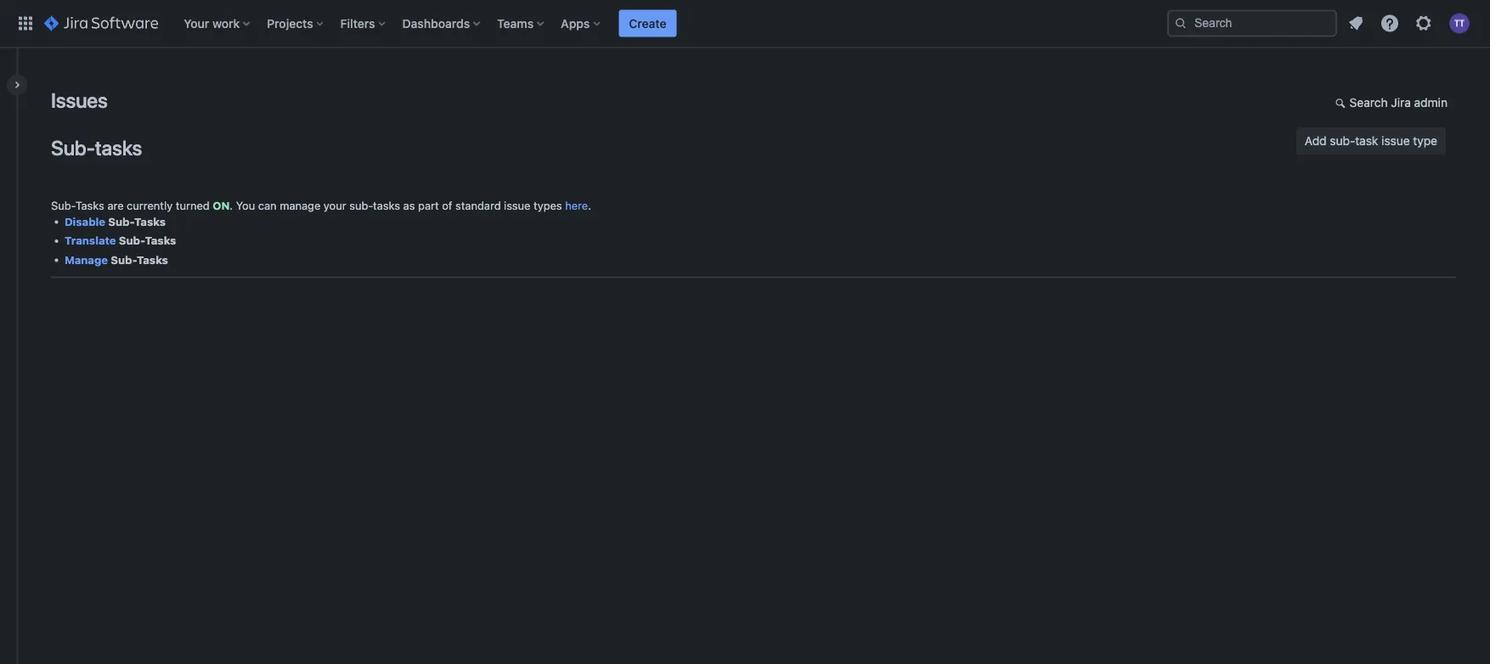 Task type: locate. For each thing, give the bounding box(es) containing it.
jira software image
[[44, 13, 158, 34], [44, 13, 158, 34]]

issues
[[51, 88, 108, 112]]

your
[[184, 16, 209, 30]]

dashboards button
[[397, 10, 487, 37]]

your profile and settings image
[[1450, 13, 1470, 34]]

sub-
[[51, 136, 95, 159], [51, 199, 75, 212], [108, 215, 134, 228], [119, 234, 145, 247], [111, 253, 137, 266]]

. right types
[[588, 199, 591, 212]]

0 horizontal spatial sub-
[[349, 199, 373, 212]]

manage
[[280, 199, 321, 212]]

0 horizontal spatial issue
[[504, 199, 531, 212]]

sidebar navigation image
[[0, 68, 37, 102]]

issue right task
[[1382, 134, 1410, 148]]

search jira admin
[[1350, 96, 1448, 110]]

admin
[[1415, 96, 1448, 110]]

sub- right your
[[349, 199, 373, 212]]

1 vertical spatial tasks
[[373, 199, 400, 212]]

teams
[[497, 16, 534, 30]]

create
[[629, 16, 667, 30]]

of
[[442, 199, 453, 212]]

.
[[230, 199, 233, 212], [588, 199, 591, 212]]

translate link
[[65, 234, 116, 247]]

issue left types
[[504, 199, 531, 212]]

1 horizontal spatial sub-
[[1330, 134, 1356, 148]]

are
[[107, 199, 124, 212]]

filters
[[340, 16, 375, 30]]

tasks up are
[[95, 136, 142, 159]]

0 vertical spatial sub-
[[1330, 134, 1356, 148]]

add sub-task issue type
[[1305, 134, 1438, 148]]

tasks left as
[[373, 199, 400, 212]]

create button
[[619, 10, 677, 37]]

banner containing your work
[[0, 0, 1491, 48]]

appswitcher icon image
[[15, 13, 36, 34]]

1 horizontal spatial .
[[588, 199, 591, 212]]

1 . from the left
[[230, 199, 233, 212]]

search
[[1350, 96, 1388, 110]]

1 vertical spatial sub-
[[349, 199, 373, 212]]

on
[[213, 199, 230, 212]]

1 vertical spatial issue
[[504, 199, 531, 212]]

disable link
[[65, 215, 105, 228]]

tasks
[[75, 199, 104, 212], [134, 215, 166, 228], [145, 234, 176, 247], [137, 253, 168, 266]]

search jira admin link
[[1327, 90, 1457, 117]]

apps button
[[556, 10, 607, 37]]

1 horizontal spatial tasks
[[373, 199, 400, 212]]

tasks
[[95, 136, 142, 159], [373, 199, 400, 212]]

jira
[[1392, 96, 1411, 110]]

here
[[565, 199, 588, 212]]

sub- right add
[[1330, 134, 1356, 148]]

Search field
[[1168, 10, 1338, 37]]

your work button
[[179, 10, 257, 37]]

0 horizontal spatial tasks
[[95, 136, 142, 159]]

you
[[236, 199, 255, 212]]

banner
[[0, 0, 1491, 48]]

add sub-task issue type link
[[1297, 127, 1446, 155]]

1 horizontal spatial issue
[[1382, 134, 1410, 148]]

. left you
[[230, 199, 233, 212]]

issue
[[1382, 134, 1410, 148], [504, 199, 531, 212]]

sub-
[[1330, 134, 1356, 148], [349, 199, 373, 212]]

0 horizontal spatial .
[[230, 199, 233, 212]]



Task type: describe. For each thing, give the bounding box(es) containing it.
manage
[[65, 253, 108, 266]]

filters button
[[335, 10, 392, 37]]

sub-tasks are currently turned on . you can manage your sub-tasks as part of standard issue types here . disable sub-tasks translate sub-tasks manage sub-tasks
[[51, 199, 591, 266]]

help image
[[1380, 13, 1401, 34]]

your
[[324, 199, 346, 212]]

task
[[1356, 134, 1379, 148]]

0 vertical spatial issue
[[1382, 134, 1410, 148]]

dashboards
[[402, 16, 470, 30]]

work
[[212, 16, 240, 30]]

2 . from the left
[[588, 199, 591, 212]]

disable
[[65, 215, 105, 228]]

part
[[418, 199, 439, 212]]

types
[[534, 199, 562, 212]]

0 vertical spatial tasks
[[95, 136, 142, 159]]

projects
[[267, 16, 313, 30]]

type
[[1414, 134, 1438, 148]]

small image
[[1336, 96, 1349, 110]]

currently
[[127, 199, 173, 212]]

can
[[258, 199, 277, 212]]

notifications image
[[1346, 13, 1367, 34]]

manage link
[[65, 253, 108, 266]]

tasks inside sub-tasks are currently turned on . you can manage your sub-tasks as part of standard issue types here . disable sub-tasks translate sub-tasks manage sub-tasks
[[373, 199, 400, 212]]

add
[[1305, 134, 1327, 148]]

apps
[[561, 16, 590, 30]]

sub-tasks
[[51, 136, 142, 159]]

search image
[[1175, 17, 1188, 30]]

projects button
[[262, 10, 330, 37]]

sub- inside sub-tasks are currently turned on . you can manage your sub-tasks as part of standard issue types here . disable sub-tasks translate sub-tasks manage sub-tasks
[[349, 199, 373, 212]]

your work
[[184, 16, 240, 30]]

settings image
[[1414, 13, 1435, 34]]

as
[[403, 199, 415, 212]]

teams button
[[492, 10, 551, 37]]

primary element
[[10, 0, 1168, 47]]

turned
[[176, 199, 210, 212]]

standard
[[456, 199, 501, 212]]

here link
[[565, 199, 588, 212]]

translate
[[65, 234, 116, 247]]

issue inside sub-tasks are currently turned on . you can manage your sub-tasks as part of standard issue types here . disable sub-tasks translate sub-tasks manage sub-tasks
[[504, 199, 531, 212]]



Task type: vqa. For each thing, say whether or not it's contained in the screenshot.
'hours'
no



